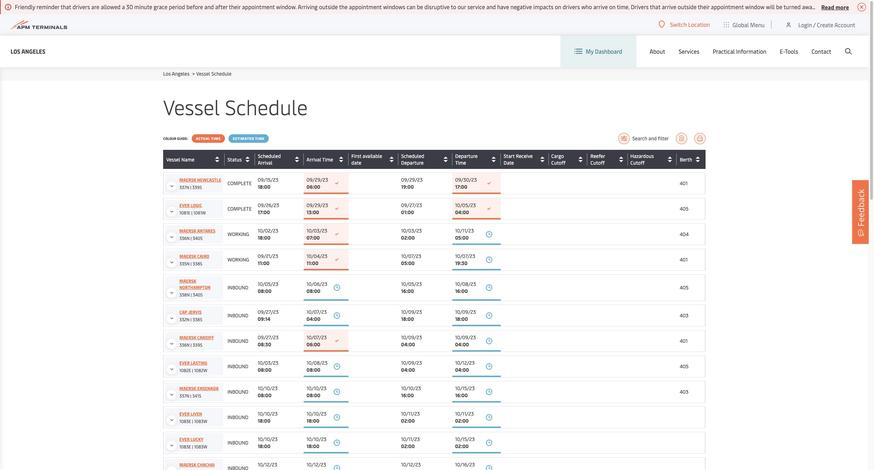 Task type: locate. For each thing, give the bounding box(es) containing it.
maersk cairo 335n | 338s
[[180, 253, 209, 267]]

09/27/23 09:14
[[258, 309, 279, 322]]

17:00
[[456, 183, 468, 190], [258, 209, 270, 216]]

their right after
[[229, 3, 241, 11]]

0 vertical spatial 10/08/23
[[456, 281, 476, 287]]

1 vertical spatial 05:00
[[401, 260, 415, 267]]

2 be from the left
[[777, 3, 783, 11]]

2 1083e from the top
[[180, 444, 191, 450]]

| inside cap jervis 332n | 338s
[[191, 317, 192, 322]]

06:00 up 09/29/23 13:00
[[307, 183, 321, 190]]

services
[[679, 47, 700, 55]]

1 scheduled departure button from the left
[[401, 153, 451, 166]]

start receive date
[[504, 153, 533, 166], [504, 153, 533, 166]]

that right reminder
[[61, 3, 71, 11]]

actual time
[[196, 136, 221, 141]]

401 for 10/07/23
[[680, 256, 688, 263]]

10/12/23 04:00
[[456, 359, 475, 373]]

ever left lucky
[[180, 437, 190, 442]]

1 horizontal spatial time
[[255, 136, 265, 141]]

09/29/23 up 09/29/23 13:00
[[307, 176, 328, 183]]

10/03/23 02:00
[[401, 227, 422, 241]]

1083w down the liven
[[194, 419, 208, 424]]

10/03/23 up 07:00
[[307, 227, 328, 234]]

0 horizontal spatial 11:00
[[258, 260, 270, 267]]

7 inbound from the top
[[228, 439, 249, 446]]

7 maersk from the top
[[180, 462, 196, 468]]

338s inside maersk cairo 335n | 338s
[[193, 261, 203, 267]]

339s for inbound
[[193, 342, 203, 348]]

| right 335n
[[191, 261, 192, 267]]

3 scheduled from the left
[[401, 153, 425, 159]]

1083w down lucky
[[194, 444, 208, 450]]

08:00 inside 10/06/23 08:00
[[307, 288, 321, 294]]

on right the impacts in the top of the page
[[555, 3, 562, 11]]

401 for 10/09/23
[[680, 338, 688, 344]]

1 horizontal spatial 10/05/23
[[401, 281, 422, 287]]

04:00 inside 10/07/23 04:00
[[307, 316, 321, 322]]

0 vertical spatial 401
[[680, 180, 688, 187]]

2 338s from the top
[[193, 317, 202, 322]]

08:00 down 10/07/23 06:00
[[307, 367, 321, 373]]

337n left 341s
[[180, 393, 189, 399]]

1 vertical spatial 10/08/23
[[307, 359, 328, 366]]

be right will
[[777, 3, 783, 11]]

340s
[[193, 235, 203, 241], [193, 292, 203, 298]]

0 horizontal spatial 10/10/23 08:00
[[258, 385, 278, 399]]

maersk for 09/15/23
[[180, 177, 196, 183]]

1 horizontal spatial and
[[487, 3, 496, 11]]

1 date from the left
[[504, 159, 514, 166]]

10/09/23 18:00 down 10/08/23 16:00 on the bottom right of page
[[456, 309, 476, 322]]

2 10/15/23 from the top
[[456, 436, 475, 443]]

| inside maersk antares 336n | 340s
[[191, 235, 192, 241]]

16:00 for 10/08/23 16:00
[[456, 288, 468, 294]]

404
[[680, 231, 689, 238]]

10/02/23 18:00
[[258, 227, 279, 241]]

appointment right the the
[[349, 3, 382, 11]]

| up lasting
[[191, 342, 192, 348]]

1 vertical spatial 337n
[[180, 393, 189, 399]]

09/29/23 for 06:00
[[307, 176, 328, 183]]

1 berth button from the left
[[680, 154, 704, 165]]

0 vertical spatial 10/15/23
[[456, 385, 475, 392]]

ever up 1081e
[[180, 203, 190, 208]]

1 horizontal spatial 10/03/23
[[307, 227, 328, 234]]

berth button for the start receive date 'button' related to 2nd "departure time" button from the right
[[680, 154, 704, 165]]

337n
[[180, 185, 189, 190], [180, 393, 189, 399]]

0 vertical spatial 403
[[680, 312, 689, 319]]

2 maersk from the top
[[180, 228, 196, 234]]

2 401 from the top
[[680, 256, 688, 263]]

0 vertical spatial 405
[[680, 205, 689, 212]]

time for actual time
[[212, 136, 221, 141]]

| up logic
[[190, 185, 191, 190]]

10/07/23 down 10/07/23 04:00
[[307, 334, 327, 341]]

0 vertical spatial 338s
[[193, 261, 203, 267]]

1 horizontal spatial 10/10/23 08:00
[[307, 385, 327, 399]]

10/08/23 down 19:30
[[456, 281, 476, 287]]

available for first available date button corresponding to 'vessel name' button associated with 2nd "departure time" button from the right arrival time button
[[363, 153, 383, 159]]

negative
[[511, 3, 532, 11]]

10/11/23
[[456, 227, 474, 234], [401, 410, 420, 417], [456, 410, 474, 417], [401, 436, 420, 443]]

arrive
[[594, 3, 608, 11], [662, 3, 677, 11]]

0 vertical spatial los
[[11, 47, 20, 55]]

0 vertical spatial 09/27/23
[[401, 202, 422, 209]]

0 horizontal spatial los angeles link
[[11, 47, 45, 56]]

inbound for 10/11/23 02:00
[[228, 414, 249, 421]]

336n for inbound
[[180, 342, 190, 348]]

10/04/23 11:00
[[307, 253, 328, 267]]

1 berth from the left
[[680, 156, 693, 163]]

ever up 1082e
[[180, 360, 190, 366]]

1 11:00 from the left
[[258, 260, 270, 267]]

2 06:00 from the top
[[307, 341, 321, 348]]

403 for 10/09/23
[[680, 312, 689, 319]]

340s inside maersk antares 336n | 340s
[[193, 235, 203, 241]]

339s inside maersk cardiff 336n | 339s
[[193, 342, 203, 348]]

09/15/23
[[258, 176, 279, 183]]

switch location
[[671, 21, 711, 28]]

06:00 for 10/07/23 06:00
[[307, 341, 321, 348]]

10/10/23 08:00 down '10/03/23 08:00'
[[258, 385, 278, 399]]

10/15/23 down 10/12/23 04:00
[[456, 385, 475, 392]]

1083e inside "ever lucky 1083e | 1083w"
[[180, 444, 191, 450]]

2 time from the left
[[255, 136, 265, 141]]

5 inbound from the top
[[228, 388, 249, 395]]

first available date for first available date button corresponding to 'vessel name' button associated with 2nd "departure time" button from the right arrival time button
[[352, 153, 383, 166]]

3 ever from the top
[[180, 411, 190, 417]]

1 338s from the top
[[193, 261, 203, 267]]

2 vertical spatial 405
[[680, 363, 689, 370]]

1 ever from the top
[[180, 203, 190, 208]]

04:00 inside 10/12/23 04:00
[[456, 367, 469, 373]]

| right 1082e
[[192, 368, 193, 373]]

09/27/23 up 08:30
[[258, 334, 279, 341]]

| up maersk cairo 335n | 338s
[[191, 235, 192, 241]]

| down the liven
[[192, 419, 193, 424]]

window
[[746, 3, 765, 11]]

336n up maersk cairo 335n | 338s
[[180, 235, 190, 241]]

1 scheduled arrival from the left
[[258, 153, 281, 166]]

0 horizontal spatial 10/03/23
[[258, 359, 279, 366]]

1 vertical spatial 401
[[680, 256, 688, 263]]

0 vertical spatial 05:00
[[456, 234, 469, 241]]

16:00 for 10/15/23 16:00
[[456, 392, 468, 399]]

405 for 10/08/23
[[680, 284, 689, 291]]

scheduled arrival button
[[258, 153, 302, 166], [258, 153, 302, 166]]

appointment left 'window.'
[[242, 3, 275, 11]]

| inside "ever lucky 1083e | 1083w"
[[192, 444, 193, 450]]

0 horizontal spatial 10/08/23
[[307, 359, 328, 366]]

cargo for the start receive date 'button' related to 2nd "departure time" button from the right
[[552, 153, 565, 159]]

09/21/23 11:00
[[258, 253, 278, 267]]

339s down cardiff
[[193, 342, 203, 348]]

maersk inside maersk newcastle 337n | 339s
[[180, 177, 196, 183]]

338s down cairo
[[193, 261, 203, 267]]

friendly reminder that drivers are allowed a 30 minute grace period before and after their appointment window. arriving outside the appointment windows can be disruptive to our service and have negative impacts on drivers who arrive on time. drivers that arrive outside their appointment window will be turned away. to receive future opera
[[15, 3, 875, 11]]

4 ever from the top
[[180, 437, 190, 442]]

global menu button
[[718, 14, 772, 35]]

1 complete from the top
[[228, 180, 252, 187]]

336n
[[180, 235, 190, 241], [180, 342, 190, 348]]

1 vertical spatial 17:00
[[258, 209, 270, 216]]

1 336n from the top
[[180, 235, 190, 241]]

16:00 inside '10/05/23 16:00'
[[401, 288, 414, 294]]

08:00 inside 10/05/23 08:00
[[258, 288, 272, 294]]

their up location
[[698, 3, 710, 11]]

scheduled departure
[[401, 153, 425, 166], [402, 153, 425, 166]]

time right actual
[[212, 136, 221, 141]]

1 vertical spatial 405
[[680, 284, 689, 291]]

0 horizontal spatial on
[[555, 3, 562, 11]]

drivers
[[631, 3, 649, 11]]

maersk inside maersk cardiff 336n | 339s
[[180, 335, 196, 340]]

1 vertical spatial 1083w
[[194, 444, 208, 450]]

338s down jervis
[[193, 317, 202, 322]]

1 start from the left
[[504, 153, 515, 159]]

drivers left are
[[73, 3, 90, 11]]

339s inside maersk newcastle 337n | 339s
[[192, 185, 202, 190]]

2 berth from the left
[[680, 156, 693, 163]]

2 horizontal spatial appointment
[[712, 3, 744, 11]]

0 horizontal spatial and
[[205, 3, 214, 11]]

17:00 inside 09/30/23 17:00
[[456, 183, 468, 190]]

0 horizontal spatial los
[[11, 47, 20, 55]]

vessel name
[[166, 156, 195, 163], [166, 156, 195, 163]]

10/15/23 up '10/16/23' in the right of the page
[[456, 436, 475, 443]]

06:00
[[307, 183, 321, 190], [307, 341, 321, 348]]

1 vertical spatial 339s
[[193, 342, 203, 348]]

| for 10/11/23 02:00
[[192, 419, 193, 424]]

05:00 for 10/07/23 05:00
[[401, 260, 415, 267]]

1 340s from the top
[[193, 235, 203, 241]]

complete left 09/26/23 17:00
[[228, 205, 252, 212]]

339s
[[192, 185, 202, 190], [193, 342, 203, 348]]

1 horizontal spatial 17:00
[[456, 183, 468, 190]]

hazardous
[[631, 153, 654, 159], [631, 153, 655, 159]]

available
[[363, 153, 383, 159], [363, 153, 383, 159]]

2 scheduled departure from the left
[[402, 153, 425, 166]]

future
[[844, 3, 860, 11]]

outside up switch location button
[[678, 3, 697, 11]]

| right 332n
[[191, 317, 192, 322]]

10/07/23 up 19:30
[[456, 253, 476, 259]]

4 maersk from the top
[[180, 278, 196, 284]]

1 403 from the top
[[680, 312, 689, 319]]

allowed
[[101, 3, 121, 11]]

| for 09/30/23 17:00
[[190, 185, 191, 190]]

1 horizontal spatial 05:00
[[456, 234, 469, 241]]

cargo cutoff for 2nd "departure time" button from the right
[[552, 153, 566, 166]]

| inside ever logic 1081e | 1081w
[[192, 210, 193, 216]]

1 vertical spatial 10/15/23
[[456, 436, 475, 443]]

1 vertical spatial los angeles link
[[163, 70, 190, 77]]

scheduled departure for first available date button corresponding to 'vessel name' button associated with 2nd "departure time" button from the right arrival time button
[[401, 153, 425, 166]]

0 vertical spatial angeles
[[21, 47, 45, 55]]

11:00 down 09/21/23
[[258, 260, 270, 267]]

10/15/23
[[456, 385, 475, 392], [456, 436, 475, 443]]

11:00 inside 10/04/23 11:00
[[307, 260, 319, 267]]

1 405 from the top
[[680, 205, 689, 212]]

1 vertical spatial angeles
[[172, 70, 190, 77]]

2 scheduled arrival from the left
[[258, 153, 281, 166]]

login / create account link
[[786, 14, 856, 35]]

1083e
[[180, 419, 191, 424], [180, 444, 191, 450]]

2 403 from the top
[[680, 388, 689, 395]]

06:00 up 10/08/23 08:00
[[307, 341, 321, 348]]

windows
[[383, 3, 406, 11]]

09/29/23 up the 13:00
[[307, 202, 328, 209]]

1 horizontal spatial 11:00
[[307, 260, 319, 267]]

17:00 down 09/30/23
[[456, 183, 468, 190]]

1083w inside ever liven 1083e | 1083w
[[194, 419, 208, 424]]

401
[[680, 180, 688, 187], [680, 256, 688, 263], [680, 338, 688, 344]]

1 vertical spatial 09/27/23
[[258, 309, 279, 315]]

1 vertical spatial los
[[163, 70, 171, 77]]

feedback
[[856, 189, 867, 227]]

336n inside maersk cardiff 336n | 339s
[[180, 342, 190, 348]]

2 on from the left
[[610, 3, 616, 11]]

06:00 inside 10/07/23 06:00
[[307, 341, 321, 348]]

| right 338n
[[191, 292, 192, 298]]

2 start receive date button from the left
[[504, 153, 548, 166]]

0 horizontal spatial their
[[229, 3, 241, 11]]

opera
[[862, 3, 875, 11]]

335n
[[180, 261, 190, 267]]

09/27/23 for 09:14
[[258, 309, 279, 315]]

on left time. at the right top of page
[[610, 3, 616, 11]]

2 10/09/23 18:00 from the left
[[456, 309, 476, 322]]

maersk for 09/21/23
[[180, 253, 196, 259]]

10/11/23 02:00
[[401, 410, 420, 424], [456, 410, 474, 424], [401, 436, 420, 450]]

340s inside 'maersk northampton 338n | 340s'
[[193, 292, 203, 298]]

2 scheduled from the left
[[258, 153, 281, 159]]

reefer cutoff button for first "departure time" button from right's the start receive date 'button'
[[591, 153, 627, 166]]

02:00 inside 10/15/23 02:00
[[456, 443, 469, 450]]

name
[[182, 156, 195, 163], [182, 156, 195, 163]]

inbound for 10/09/23 18:00
[[228, 312, 249, 319]]

1 time from the left
[[212, 136, 221, 141]]

340s for working
[[193, 235, 203, 241]]

ever for 10/05/23
[[180, 203, 190, 208]]

4 scheduled from the left
[[402, 153, 425, 159]]

los angeles link
[[11, 47, 45, 56], [163, 70, 190, 77]]

2 berth button from the left
[[680, 154, 704, 165]]

2 337n from the top
[[180, 393, 189, 399]]

09/27/23 up 09:14
[[258, 309, 279, 315]]

appointment up global
[[712, 3, 744, 11]]

ever for 10/11/23
[[180, 411, 190, 417]]

read more button
[[822, 2, 850, 11]]

338s inside cap jervis 332n | 338s
[[193, 317, 202, 322]]

338s for inbound
[[193, 317, 202, 322]]

10/03/23 down 01:00 at the top
[[401, 227, 422, 234]]

10/05/23 down 09/21/23 11:00
[[258, 281, 279, 287]]

08:00 down '10/03/23 08:00'
[[258, 392, 272, 399]]

maersk inside maersk ensenada 337n | 341s
[[180, 386, 196, 391]]

2 ever from the top
[[180, 360, 190, 366]]

0 horizontal spatial time
[[212, 136, 221, 141]]

340s down antares at the top left of the page
[[193, 235, 203, 241]]

1083e down the liven
[[180, 419, 191, 424]]

maersk left chachai
[[180, 462, 196, 468]]

0 vertical spatial 1083e
[[180, 419, 191, 424]]

arrival time button for 'vessel name' button associated with 2nd "departure time" button from the right
[[307, 154, 347, 165]]

| for 10/15/23 16:00
[[190, 393, 191, 399]]

0 horizontal spatial 10/05/23
[[258, 281, 279, 287]]

inbound for 10/08/23 16:00
[[228, 284, 249, 291]]

0 horizontal spatial drivers
[[73, 3, 90, 11]]

>
[[193, 70, 195, 77]]

| inside ever liven 1083e | 1083w
[[192, 419, 193, 424]]

1 06:00 from the top
[[307, 183, 321, 190]]

0 horizontal spatial angeles
[[21, 47, 45, 55]]

cutoff
[[552, 159, 566, 166], [552, 159, 566, 166], [591, 159, 605, 166], [591, 159, 605, 166], [631, 159, 645, 166], [631, 159, 645, 166]]

2 that from the left
[[651, 3, 661, 11]]

| inside 'maersk northampton 338n | 340s'
[[191, 292, 192, 298]]

09/29/23 up 19:00 on the top left of page
[[401, 176, 423, 183]]

1083e inside ever liven 1083e | 1083w
[[180, 419, 191, 424]]

0 vertical spatial los angeles link
[[11, 47, 45, 56]]

02:00 inside 10/03/23 02:00
[[401, 234, 415, 241]]

2 departure time from the left
[[456, 153, 478, 166]]

1 working from the top
[[228, 231, 249, 238]]

1 horizontal spatial their
[[698, 3, 710, 11]]

arrive up switch
[[662, 3, 677, 11]]

339s down newcastle
[[192, 185, 202, 190]]

ever left the liven
[[180, 411, 190, 417]]

19:30
[[456, 260, 468, 267]]

1 10/15/23 from the top
[[456, 385, 475, 392]]

| inside maersk cairo 335n | 338s
[[191, 261, 192, 267]]

10/09/23 for 10/09/23 18:00
[[401, 309, 422, 315]]

06:00 for 09/29/23 06:00
[[307, 183, 321, 190]]

1 vertical spatial 1083e
[[180, 444, 191, 450]]

maersk northampton 338n | 340s
[[180, 278, 211, 298]]

maersk up 341s
[[180, 386, 196, 391]]

outside
[[319, 3, 338, 11], [678, 3, 697, 11]]

09/27/23 for 01:00
[[401, 202, 422, 209]]

08:00 down the 10/06/23
[[307, 288, 321, 294]]

antares
[[197, 228, 216, 234]]

0 horizontal spatial 17:00
[[258, 209, 270, 216]]

reefer cutoff button for the start receive date 'button' related to 2nd "departure time" button from the right
[[591, 153, 627, 166]]

maersk up northampton
[[180, 278, 196, 284]]

| inside maersk cardiff 336n | 339s
[[191, 342, 192, 348]]

time right estimated
[[255, 136, 265, 141]]

10/05/23 down 10/07/23 05:00
[[401, 281, 422, 287]]

cargo
[[552, 153, 564, 159], [552, 153, 565, 159]]

departure time
[[456, 153, 478, 166], [456, 153, 478, 166]]

2 11:00 from the left
[[307, 260, 319, 267]]

|
[[190, 185, 191, 190], [192, 210, 193, 216], [191, 235, 192, 241], [191, 261, 192, 267], [191, 292, 192, 298], [191, 317, 192, 322], [191, 342, 192, 348], [192, 368, 193, 373], [190, 393, 191, 399], [192, 419, 193, 424], [192, 444, 193, 450]]

05:00 inside 10/07/23 05:00
[[401, 260, 415, 267]]

1 horizontal spatial 10/08/23
[[456, 281, 476, 287]]

1 vertical spatial complete
[[228, 205, 252, 212]]

16:00 for 10/05/23 16:00
[[401, 288, 414, 294]]

1 inbound from the top
[[228, 284, 249, 291]]

2 horizontal spatial and
[[649, 135, 657, 142]]

maersk up 335n
[[180, 253, 196, 259]]

1 start receive date button from the left
[[504, 153, 547, 166]]

status button for 'vessel name' button associated with 2nd "departure time" button from the right
[[228, 154, 253, 165]]

ever inside ever logic 1081e | 1081w
[[180, 203, 190, 208]]

vessel
[[196, 70, 210, 77], [163, 93, 220, 121], [166, 156, 180, 163], [166, 156, 180, 163]]

4 inbound from the top
[[228, 363, 249, 370]]

10/08/23 16:00
[[456, 281, 476, 294]]

17:00 inside 09/26/23 17:00
[[258, 209, 270, 216]]

inbound for 10/15/23 02:00
[[228, 439, 249, 446]]

11:00 inside 09/21/23 11:00
[[258, 260, 270, 267]]

17:00 for 09/26/23 17:00
[[258, 209, 270, 216]]

1 scheduled arrival button from the left
[[258, 153, 302, 166]]

337n inside maersk newcastle 337n | 339s
[[180, 185, 189, 190]]

337n for inbound
[[180, 393, 189, 399]]

0 vertical spatial 336n
[[180, 235, 190, 241]]

1 horizontal spatial that
[[651, 3, 661, 11]]

10/09/23 for 10/12/23 04:00
[[401, 359, 422, 366]]

2 horizontal spatial 10/03/23
[[401, 227, 422, 234]]

1 horizontal spatial outside
[[678, 3, 697, 11]]

working left 09/21/23 11:00
[[228, 256, 249, 263]]

337n up ever logic 1081e | 1081w
[[180, 185, 189, 190]]

| inside maersk newcastle 337n | 339s
[[190, 185, 191, 190]]

| for 10/15/23 02:00
[[192, 444, 193, 450]]

6 inbound from the top
[[228, 414, 249, 421]]

405
[[680, 205, 689, 212], [680, 284, 689, 291], [680, 363, 689, 370]]

2 vertical spatial 09/27/23
[[258, 334, 279, 341]]

1 reefer cutoff button from the left
[[591, 153, 627, 166]]

2 1083w from the top
[[194, 444, 208, 450]]

1 their from the left
[[229, 3, 241, 11]]

login / create account
[[799, 21, 856, 28]]

global menu
[[733, 21, 765, 28]]

0 horizontal spatial outside
[[319, 3, 338, 11]]

available for first available date button associated with 'vessel name' button associated with first "departure time" button from right arrival time button
[[363, 153, 383, 159]]

09/27/23 up 01:00 at the top
[[401, 202, 422, 209]]

10/07/23 down 10/06/23 08:00 on the left bottom of page
[[307, 309, 327, 315]]

0 horizontal spatial that
[[61, 3, 71, 11]]

schedule
[[212, 70, 232, 77], [225, 93, 308, 121]]

receive for 2nd "departure time" button from the right
[[516, 153, 533, 159]]

1 horizontal spatial 10/09/23 18:00
[[456, 309, 476, 322]]

1 outside from the left
[[319, 3, 338, 11]]

2 336n from the top
[[180, 342, 190, 348]]

0 horizontal spatial be
[[417, 3, 423, 11]]

2 vertical spatial 401
[[680, 338, 688, 344]]

ever inside "ever lucky 1083e | 1083w"
[[180, 437, 190, 442]]

16:00 inside 10/08/23 16:00
[[456, 288, 468, 294]]

10/05/23 for 04:00
[[456, 202, 476, 209]]

05:00 up 10/07/23 19:30
[[456, 234, 469, 241]]

2 scheduled arrival button from the left
[[258, 153, 302, 166]]

ever inside ever liven 1083e | 1083w
[[180, 411, 190, 417]]

1083w for 10/11/23 02:00
[[194, 419, 208, 424]]

08:00
[[258, 288, 272, 294], [307, 288, 321, 294], [258, 367, 272, 373], [307, 367, 321, 373], [258, 392, 272, 399], [307, 392, 321, 399]]

receive for first "departure time" button from right
[[516, 153, 533, 159]]

drivers left who
[[563, 3, 580, 11]]

0 horizontal spatial 10/09/23 18:00
[[401, 309, 422, 322]]

start for first "departure time" button from right's the start receive date 'button'
[[504, 153, 515, 159]]

arrival time for 'vessel name' button associated with 2nd "departure time" button from the right arrival time button
[[307, 156, 333, 163]]

maersk down 1081e
[[180, 228, 196, 234]]

guide:
[[177, 136, 188, 141]]

maersk inside maersk cairo 335n | 338s
[[180, 253, 196, 259]]

status for 'vessel name' button associated with 2nd "departure time" button from the right
[[228, 156, 242, 163]]

1 maersk from the top
[[180, 177, 196, 183]]

filter
[[659, 135, 669, 142]]

10/11/23 05:00
[[456, 227, 474, 241]]

date for the start receive date 'button' related to 2nd "departure time" button from the right
[[504, 159, 514, 166]]

2 reefer from the left
[[591, 153, 606, 159]]

1 horizontal spatial los angeles link
[[163, 70, 190, 77]]

04:00
[[456, 209, 469, 216], [307, 316, 321, 322], [401, 341, 415, 348], [456, 341, 469, 348], [401, 367, 415, 373], [456, 367, 469, 373]]

0 vertical spatial working
[[228, 231, 249, 238]]

340s for inbound
[[193, 292, 203, 298]]

0 horizontal spatial arrive
[[594, 3, 608, 11]]

2 scheduled departure button from the left
[[402, 153, 451, 166]]

ever inside ever lasting 1082e | 1082w
[[180, 360, 190, 366]]

status button for 'vessel name' button associated with first "departure time" button from right
[[228, 154, 253, 165]]

06:00 inside 09/29/23 06:00
[[307, 183, 321, 190]]

time
[[212, 136, 221, 141], [255, 136, 265, 141]]

338s for working
[[193, 261, 203, 267]]

1 reefer from the left
[[591, 153, 605, 159]]

1 vertical spatial 403
[[680, 388, 689, 395]]

08:00 up 09/27/23 09:14 at the left of page
[[258, 288, 272, 294]]

that right drivers
[[651, 3, 661, 11]]

2 drivers from the left
[[563, 3, 580, 11]]

10/08/23 down 10/07/23 06:00
[[307, 359, 328, 366]]

16:00 inside 10/10/23 16:00
[[401, 392, 414, 399]]

0 vertical spatial 340s
[[193, 235, 203, 241]]

05:00 inside 10/11/23 05:00
[[456, 234, 469, 241]]

337n inside maersk ensenada 337n | 341s
[[180, 393, 189, 399]]

2 inbound from the top
[[228, 312, 249, 319]]

18:00 inside 10/02/23 18:00
[[258, 234, 271, 241]]

1 that from the left
[[61, 3, 71, 11]]

10/05/23
[[456, 202, 476, 209], [258, 281, 279, 287], [401, 281, 422, 287]]

and left "have" in the right of the page
[[487, 3, 496, 11]]

2 reefer cutoff button from the left
[[591, 153, 627, 166]]

1 departure time from the left
[[456, 153, 478, 166]]

arrive right who
[[594, 3, 608, 11]]

1 horizontal spatial on
[[610, 3, 616, 11]]

336n inside maersk antares 336n | 340s
[[180, 235, 190, 241]]

1 horizontal spatial drivers
[[563, 3, 580, 11]]

5 maersk from the top
[[180, 335, 196, 340]]

complete left 09/15/23 18:00
[[228, 180, 252, 187]]

09/29/23 06:00
[[307, 176, 328, 190]]

2 arrive from the left
[[662, 3, 677, 11]]

first available date
[[352, 153, 383, 166], [352, 153, 383, 166]]

0 horizontal spatial 05:00
[[401, 260, 415, 267]]

10/03/23 down 08:30
[[258, 359, 279, 366]]

2 340s from the top
[[193, 292, 203, 298]]

1 vertical spatial 338s
[[193, 317, 202, 322]]

be right can
[[417, 3, 423, 11]]

16:00 inside 10/15/23 16:00
[[456, 392, 468, 399]]

maersk inside 'maersk northampton 338n | 340s'
[[180, 278, 196, 284]]

336n up ever lasting 1082e | 1082w
[[180, 342, 190, 348]]

0 vertical spatial 1083w
[[194, 419, 208, 424]]

| down lucky
[[192, 444, 193, 450]]

337n for complete
[[180, 185, 189, 190]]

maersk inside maersk antares 336n | 340s
[[180, 228, 196, 234]]

reefer for reefer cutoff button associated with first "departure time" button from right's the start receive date 'button'
[[591, 153, 606, 159]]

2 start receive date from the left
[[504, 153, 533, 166]]

first
[[352, 153, 362, 159], [352, 153, 362, 159]]

3 inbound from the top
[[228, 338, 249, 344]]

0 vertical spatial complete
[[228, 180, 252, 187]]

08:00 down 10/08/23 08:00
[[307, 392, 321, 399]]

1 401 from the top
[[680, 180, 688, 187]]

| inside ever lasting 1082e | 1082w
[[192, 368, 193, 373]]

| right 1081e
[[192, 210, 193, 216]]

19:00
[[401, 183, 414, 190]]

11:00 for 10/04/23 11:00
[[307, 260, 319, 267]]

1083w inside "ever lucky 1083e | 1083w"
[[194, 444, 208, 450]]

10/03/23 for 07:00
[[307, 227, 328, 234]]

1 337n from the top
[[180, 185, 189, 190]]

08:00 down 08:30
[[258, 367, 272, 373]]

outside left the the
[[319, 3, 338, 11]]

estimated time
[[233, 136, 265, 141]]

who
[[582, 3, 593, 11]]

jervis
[[188, 309, 202, 315]]

3 maersk from the top
[[180, 253, 196, 259]]

1 vertical spatial 336n
[[180, 342, 190, 348]]

and inside button
[[649, 135, 657, 142]]

and left filter
[[649, 135, 657, 142]]

17:00 for 09/30/23 17:00
[[456, 183, 468, 190]]

1 reefer cutoff from the left
[[591, 153, 605, 166]]

1 vertical spatial working
[[228, 256, 249, 263]]

start receive date button for 2nd "departure time" button from the right
[[504, 153, 547, 166]]

berth button for first "departure time" button from right's the start receive date 'button'
[[680, 154, 704, 165]]

and left after
[[205, 3, 214, 11]]

1083e down lucky
[[180, 444, 191, 450]]

2 date from the left
[[504, 159, 514, 166]]

10/07/23 04:00
[[307, 309, 327, 322]]

2 horizontal spatial 10/05/23
[[456, 202, 476, 209]]

10/10/23 08:00 down 10/08/23 08:00
[[307, 385, 327, 399]]

336n for working
[[180, 235, 190, 241]]

1 vertical spatial 340s
[[193, 292, 203, 298]]

los for los angeles > vessel schedule
[[163, 70, 171, 77]]

0 vertical spatial 17:00
[[456, 183, 468, 190]]

11:00
[[258, 260, 270, 267], [307, 260, 319, 267]]

09/29/23 19:00
[[401, 176, 423, 190]]

17:00 down the 09/26/23
[[258, 209, 270, 216]]

2 405 from the top
[[680, 284, 689, 291]]

1 1083w from the top
[[194, 419, 208, 424]]

1 vertical spatial 06:00
[[307, 341, 321, 348]]

10/05/23 for 08:00
[[258, 281, 279, 287]]

2 start from the left
[[504, 153, 515, 159]]

3 405 from the top
[[680, 363, 689, 370]]

inbound for 10/09/23 04:00
[[228, 338, 249, 344]]

1 1083e from the top
[[180, 419, 191, 424]]

vessel name button for 2nd "departure time" button from the right
[[166, 154, 223, 165]]

0 vertical spatial 337n
[[180, 185, 189, 190]]

0 vertical spatial 06:00
[[307, 183, 321, 190]]

0 vertical spatial 339s
[[192, 185, 202, 190]]

1 horizontal spatial angeles
[[172, 70, 190, 77]]

search and filter button
[[619, 133, 669, 144]]

maersk left newcastle
[[180, 177, 196, 183]]

10/07/23 down 10/03/23 02:00
[[401, 253, 422, 259]]

0 horizontal spatial appointment
[[242, 3, 275, 11]]

working left 10/02/23 18:00
[[228, 231, 249, 238]]

340s down northampton
[[193, 292, 203, 298]]

| inside maersk ensenada 337n | 341s
[[190, 393, 191, 399]]

339s for complete
[[192, 185, 202, 190]]

first available date button for 'vessel name' button associated with 2nd "departure time" button from the right arrival time button
[[352, 153, 397, 166]]

1 horizontal spatial los
[[163, 70, 171, 77]]

6 maersk from the top
[[180, 386, 196, 391]]

start receive date button
[[504, 153, 547, 166], [504, 153, 548, 166]]

1 horizontal spatial appointment
[[349, 3, 382, 11]]

10/08/23 for 08:00
[[307, 359, 328, 366]]

11:00 down 10/04/23
[[307, 260, 319, 267]]

1083w
[[194, 419, 208, 424], [194, 444, 208, 450]]

1 scheduled departure from the left
[[401, 153, 425, 166]]

10/09/23 18:00 down '10/05/23 16:00'
[[401, 309, 422, 322]]

10/15/23 for 02:00
[[456, 436, 475, 443]]

10/07/23 for 06:00
[[307, 334, 327, 341]]

our
[[458, 3, 466, 11]]

| left 341s
[[190, 393, 191, 399]]

10/03/23 for 02:00
[[401, 227, 422, 234]]

05:00 up '10/05/23 16:00'
[[401, 260, 415, 267]]

2 complete from the top
[[228, 205, 252, 212]]

2 10/10/23 08:00 from the left
[[307, 385, 327, 399]]

receive
[[516, 153, 533, 159], [516, 153, 533, 159]]

1 horizontal spatial be
[[777, 3, 783, 11]]

1 horizontal spatial arrive
[[662, 3, 677, 11]]

maersk left cardiff
[[180, 335, 196, 340]]

10/05/23 down 09/30/23 17:00
[[456, 202, 476, 209]]



Task type: describe. For each thing, give the bounding box(es) containing it.
1083w for 10/15/23 02:00
[[194, 444, 208, 450]]

1083e for 10/15/23 02:00
[[180, 444, 191, 450]]

1 10/10/23 08:00 from the left
[[258, 385, 278, 399]]

e-tools button
[[781, 35, 799, 67]]

10/08/23 08:00
[[307, 359, 328, 373]]

09/21/23
[[258, 253, 278, 259]]

ever logic 1081e | 1081w
[[180, 203, 206, 216]]

dashboard
[[596, 47, 623, 55]]

berth for first "departure time" button from right's the start receive date 'button'
[[680, 156, 693, 163]]

| for 10/09/23 18:00
[[191, 317, 192, 322]]

logic
[[191, 203, 202, 208]]

ensenada
[[197, 386, 219, 391]]

scheduled arrival for scheduled arrival button associated with 'vessel name' button associated with 2nd "departure time" button from the right arrival time button
[[258, 153, 281, 166]]

10/07/23 for 04:00
[[307, 309, 327, 315]]

practical
[[713, 47, 735, 55]]

1081w
[[194, 210, 206, 216]]

10/11/23 02:00 for 10/11/23
[[401, 410, 420, 424]]

08:00 inside 10/08/23 08:00
[[307, 367, 321, 373]]

scheduled departure button for 2nd "departure time" button from the right
[[401, 153, 451, 166]]

after
[[215, 3, 228, 11]]

| for 10/07/23 19:30
[[191, 261, 192, 267]]

09/29/23 for 19:00
[[401, 176, 423, 183]]

10/16/23
[[456, 461, 475, 468]]

cap jervis 332n | 338s
[[180, 309, 202, 322]]

10/15/23 for 16:00
[[456, 385, 475, 392]]

switch location button
[[659, 21, 711, 28]]

search and filter
[[633, 135, 669, 142]]

maersk for 10/10/23
[[180, 386, 196, 391]]

| for 10/09/23 04:00
[[191, 342, 192, 348]]

1 on from the left
[[555, 3, 562, 11]]

scheduled arrival for scheduled arrival button for 'vessel name' button associated with first "departure time" button from right arrival time button
[[258, 153, 281, 166]]

| for 10/12/23 04:00
[[192, 368, 193, 373]]

reefer for the start receive date 'button' related to 2nd "departure time" button from the right's reefer cutoff button
[[591, 153, 605, 159]]

e-tools
[[781, 47, 799, 55]]

10/08/23 for 16:00
[[456, 281, 476, 287]]

10/05/23 for 16:00
[[401, 281, 422, 287]]

maersk chachai
[[180, 462, 215, 468]]

02:00 for 10/11/23 05:00
[[401, 234, 415, 241]]

cardiff
[[197, 335, 214, 340]]

10/15/23 16:00
[[456, 385, 475, 399]]

about button
[[650, 35, 666, 67]]

1 vertical spatial schedule
[[225, 93, 308, 121]]

11:00 for 09/21/23 11:00
[[258, 260, 270, 267]]

10/06/23
[[307, 281, 328, 287]]

about
[[650, 47, 666, 55]]

08:00 inside '10/03/23 08:00'
[[258, 367, 272, 373]]

arrival time for 'vessel name' button associated with first "departure time" button from right arrival time button
[[307, 156, 333, 163]]

403 for 10/15/23
[[680, 388, 689, 395]]

1 appointment from the left
[[242, 3, 275, 11]]

cap
[[180, 309, 187, 315]]

401 for 09/30/23
[[680, 180, 688, 187]]

working for 18:00
[[228, 231, 249, 238]]

cairo
[[197, 253, 209, 259]]

vessel name for 'vessel name' button associated with 2nd "departure time" button from the right
[[166, 156, 195, 163]]

405 for 10/12/23
[[680, 363, 689, 370]]

chachai
[[197, 462, 215, 468]]

switch
[[671, 21, 687, 28]]

contact
[[812, 47, 832, 55]]

08:30
[[258, 341, 271, 348]]

09/30/23 17:00
[[456, 176, 477, 190]]

estimated
[[233, 136, 254, 141]]

maersk cardiff 336n | 339s
[[180, 335, 214, 348]]

northampton
[[180, 285, 211, 290]]

ever for 10/12/23
[[180, 360, 190, 366]]

1083e for 10/11/23 02:00
[[180, 419, 191, 424]]

maersk antares 336n | 340s
[[180, 228, 216, 241]]

1 start receive date from the left
[[504, 153, 533, 166]]

login
[[799, 21, 813, 28]]

1 drivers from the left
[[73, 3, 90, 11]]

ever for 10/15/23
[[180, 437, 190, 442]]

e-
[[781, 47, 786, 55]]

los for los angeles
[[11, 47, 20, 55]]

1081e
[[180, 210, 190, 216]]

maersk chachai button
[[167, 462, 215, 470]]

| for 10/05/23 04:00
[[192, 210, 193, 216]]

ever lucky 1083e | 1083w
[[180, 437, 208, 450]]

vessel name button for first "departure time" button from right
[[166, 154, 223, 165]]

ever liven 1083e | 1083w
[[180, 411, 208, 424]]

maersk for 10/05/23
[[180, 278, 196, 284]]

1 arrive from the left
[[594, 3, 608, 11]]

read more
[[822, 3, 850, 11]]

los angeles > vessel schedule
[[163, 70, 232, 77]]

departure time for 2nd "departure time" button from the right
[[456, 153, 478, 166]]

| for 10/11/23 05:00
[[191, 235, 192, 241]]

date for first "departure time" button from right's the start receive date 'button'
[[504, 159, 514, 166]]

create
[[818, 21, 834, 28]]

arriving
[[298, 3, 318, 11]]

10/07/23 06:00
[[307, 334, 327, 348]]

first available date for first available date button associated with 'vessel name' button associated with first "departure time" button from right arrival time button
[[352, 153, 383, 166]]

09/29/23 13:00
[[307, 202, 328, 216]]

10/03/23 08:00
[[258, 359, 279, 373]]

2 reefer cutoff from the left
[[591, 153, 606, 166]]

02:00 for 10/15/23 02:00
[[401, 443, 415, 450]]

09/26/23
[[258, 202, 279, 209]]

scheduled arrival button for 'vessel name' button associated with first "departure time" button from right arrival time button
[[258, 153, 302, 166]]

lasting
[[191, 360, 208, 366]]

10/07/23 05:00
[[401, 253, 422, 267]]

09/30/23
[[456, 176, 477, 183]]

impacts
[[534, 3, 554, 11]]

time.
[[617, 3, 630, 11]]

05:00 for 10/11/23 05:00
[[456, 234, 469, 241]]

are
[[91, 3, 99, 11]]

practical information button
[[713, 35, 767, 67]]

| for 10/08/23 16:00
[[191, 292, 192, 298]]

02:00 for 10/11/23 02:00
[[401, 417, 415, 424]]

time for estimated time
[[255, 136, 265, 141]]

working for 11:00
[[228, 256, 249, 263]]

vessel name for 'vessel name' button associated with first "departure time" button from right
[[166, 156, 195, 163]]

inbound for 10/15/23 16:00
[[228, 388, 249, 395]]

16:00 for 10/10/23 16:00
[[401, 392, 414, 399]]

0 vertical spatial schedule
[[212, 70, 232, 77]]

location
[[689, 21, 711, 28]]

30
[[126, 3, 133, 11]]

2 departure time button from the left
[[456, 153, 499, 166]]

07:00
[[307, 234, 320, 241]]

09/27/23 for 08:30
[[258, 334, 279, 341]]

2 their from the left
[[698, 3, 710, 11]]

disruptive
[[425, 3, 450, 11]]

global
[[733, 21, 750, 28]]

away. to
[[803, 3, 824, 11]]

09/27/23 01:00
[[401, 202, 422, 216]]

3 appointment from the left
[[712, 3, 744, 11]]

01:00
[[401, 209, 414, 216]]

angeles for los angeles
[[21, 47, 45, 55]]

hazardous cutoff for hazardous cutoff button corresponding to the start receive date 'button' related to 2nd "departure time" button from the right's reefer cutoff button
[[631, 153, 655, 166]]

04:00 inside 10/05/23 04:00
[[456, 209, 469, 216]]

scheduled departure for first available date button associated with 'vessel name' button associated with first "departure time" button from right arrival time button
[[402, 153, 425, 166]]

maersk for 09/27/23
[[180, 335, 196, 340]]

hazardous cutoff button for reefer cutoff button associated with first "departure time" button from right's the start receive date 'button'
[[631, 153, 675, 166]]

09/29/23 for 13:00
[[307, 202, 328, 209]]

maersk ensenada 337n | 341s
[[180, 386, 219, 399]]

1 10/09/23 18:00 from the left
[[401, 309, 422, 322]]

10/09/23 for 10/09/23 04:00
[[401, 334, 422, 341]]

will
[[767, 3, 775, 11]]

1082e
[[180, 368, 191, 373]]

10/07/23 for 05:00
[[401, 253, 422, 259]]

turned
[[784, 3, 801, 11]]

332n
[[180, 317, 190, 322]]

close alert image
[[858, 3, 867, 11]]

10/07/23 for 19:30
[[456, 253, 476, 259]]

services button
[[679, 35, 700, 67]]

2 outside from the left
[[678, 3, 697, 11]]

2 appointment from the left
[[349, 3, 382, 11]]

1 be from the left
[[417, 3, 423, 11]]

1 scheduled from the left
[[258, 153, 281, 159]]

start for the start receive date 'button' related to 2nd "departure time" button from the right
[[504, 153, 515, 159]]

minute
[[134, 3, 152, 11]]

departure time for first "departure time" button from right
[[456, 153, 478, 166]]

los angeles
[[11, 47, 45, 55]]

maersk for 10/02/23
[[180, 228, 196, 234]]

feedback button
[[853, 180, 871, 244]]

338n
[[180, 292, 190, 298]]

18:00 inside 09/15/23 18:00
[[258, 183, 271, 190]]

the
[[339, 3, 348, 11]]

complete for 17:00
[[228, 205, 252, 212]]

10/11/23 02:00 for 10/15/23
[[401, 436, 420, 450]]

vessel schedule
[[163, 93, 308, 121]]

10/10/23 16:00
[[401, 385, 421, 399]]

10/02/23
[[258, 227, 279, 234]]

cargo cutoff for first "departure time" button from right
[[552, 153, 566, 166]]

cargo for first "departure time" button from right's the start receive date 'button'
[[552, 153, 564, 159]]

10/07/23 19:30
[[456, 253, 476, 267]]

window.
[[276, 3, 297, 11]]

contact button
[[812, 35, 832, 67]]

newcastle
[[197, 177, 221, 183]]

hazardous cutoff button for the start receive date 'button' related to 2nd "departure time" button from the right's reefer cutoff button
[[631, 153, 676, 166]]

account
[[835, 21, 856, 28]]

start receive date button for first "departure time" button from right
[[504, 153, 548, 166]]

actual
[[196, 136, 211, 141]]

maersk inside 'button'
[[180, 462, 196, 468]]

scheduled arrival button for 'vessel name' button associated with 2nd "departure time" button from the right arrival time button
[[258, 153, 302, 166]]

1 departure time button from the left
[[456, 153, 499, 166]]



Task type: vqa. For each thing, say whether or not it's contained in the screenshot.


